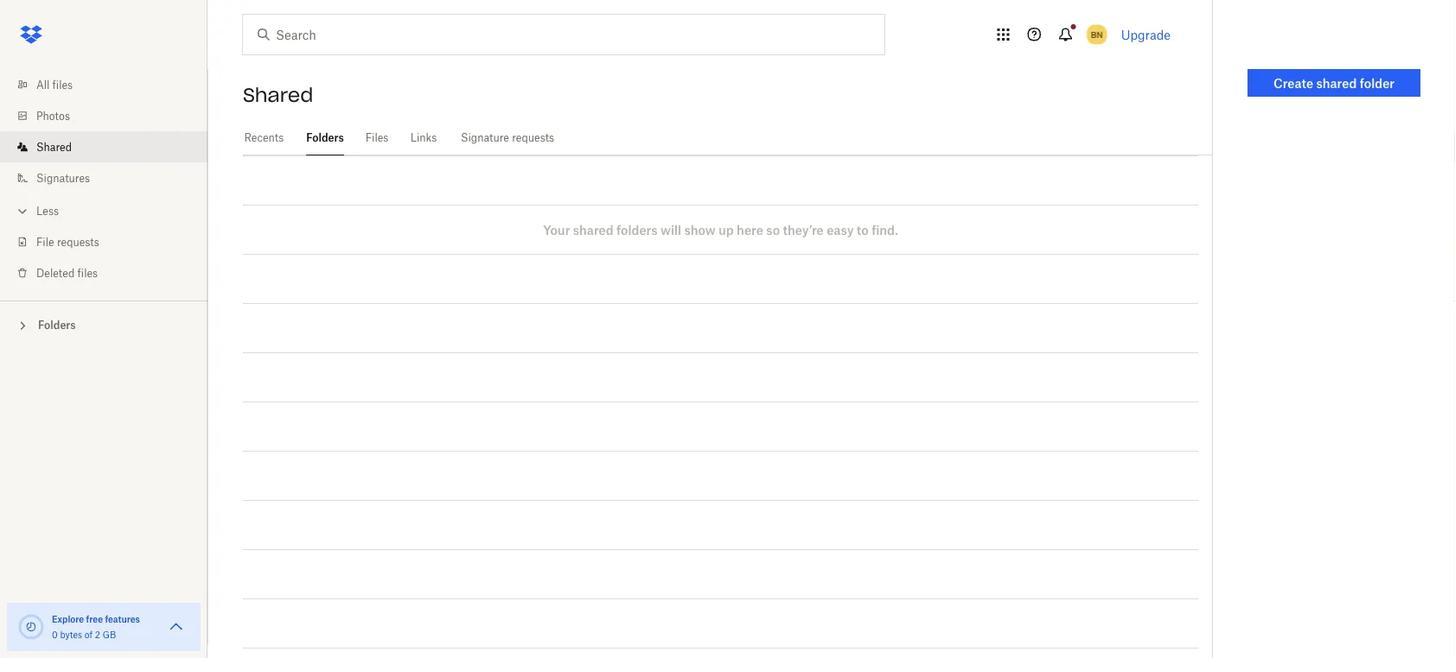 Task type: vqa. For each thing, say whether or not it's contained in the screenshot.
the rightmost files
yes



Task type: locate. For each thing, give the bounding box(es) containing it.
folders left files
[[306, 131, 344, 144]]

tab list
[[243, 121, 1212, 156]]

create shared folder button
[[1248, 69, 1421, 97]]

folders
[[306, 131, 344, 144], [38, 319, 76, 332]]

requests
[[512, 131, 554, 144], [57, 236, 99, 249]]

signature requests
[[461, 131, 554, 144]]

bn
[[1091, 29, 1103, 40]]

explore
[[52, 614, 84, 625]]

bytes
[[60, 630, 82, 641]]

1 vertical spatial shared
[[36, 141, 72, 153]]

shared for your
[[573, 223, 614, 237]]

shared inside create shared folder button
[[1317, 76, 1357, 90]]

links link
[[410, 121, 438, 153]]

photos link
[[14, 100, 208, 131]]

quota usage element
[[17, 614, 45, 642]]

requests for signature requests
[[512, 131, 554, 144]]

requests inside list
[[57, 236, 99, 249]]

0 horizontal spatial folders
[[38, 319, 76, 332]]

files right the deleted
[[77, 267, 98, 280]]

list
[[0, 59, 208, 301]]

requests inside tab list
[[512, 131, 554, 144]]

signatures link
[[14, 163, 208, 194]]

tab list containing recents
[[243, 121, 1212, 156]]

1 vertical spatial folders
[[38, 319, 76, 332]]

1 vertical spatial files
[[77, 267, 98, 280]]

shared left folder
[[1317, 76, 1357, 90]]

1 horizontal spatial shared
[[1317, 76, 1357, 90]]

1 horizontal spatial requests
[[512, 131, 554, 144]]

bn button
[[1083, 21, 1111, 48]]

photos
[[36, 109, 70, 122]]

recents link
[[243, 121, 285, 153]]

0 vertical spatial requests
[[512, 131, 554, 144]]

shared right your
[[573, 223, 614, 237]]

folders down the deleted
[[38, 319, 76, 332]]

create
[[1274, 76, 1314, 90]]

features
[[105, 614, 140, 625]]

0 vertical spatial folders
[[306, 131, 344, 144]]

file
[[36, 236, 54, 249]]

folders link
[[306, 121, 344, 153]]

of
[[85, 630, 93, 641]]

folder
[[1360, 76, 1395, 90]]

1 vertical spatial shared
[[573, 223, 614, 237]]

all files link
[[14, 69, 208, 100]]

all
[[36, 78, 50, 91]]

signatures
[[36, 172, 90, 185]]

0 horizontal spatial shared
[[573, 223, 614, 237]]

0 vertical spatial shared
[[1317, 76, 1357, 90]]

1 horizontal spatial folders
[[306, 131, 344, 144]]

deleted files
[[36, 267, 98, 280]]

file requests
[[36, 236, 99, 249]]

so
[[766, 223, 780, 237]]

0 horizontal spatial files
[[52, 78, 73, 91]]

0 vertical spatial shared
[[243, 83, 313, 107]]

1 vertical spatial requests
[[57, 236, 99, 249]]

0 vertical spatial files
[[52, 78, 73, 91]]

shared
[[1317, 76, 1357, 90], [573, 223, 614, 237]]

requests right file
[[57, 236, 99, 249]]

links
[[410, 131, 437, 144]]

your shared folders will show up here so they're easy to find.
[[543, 223, 898, 237]]

files right all
[[52, 78, 73, 91]]

explore free features 0 bytes of 2 gb
[[52, 614, 140, 641]]

shared
[[243, 83, 313, 107], [36, 141, 72, 153]]

files
[[52, 78, 73, 91], [77, 267, 98, 280]]

gb
[[103, 630, 116, 641]]

list containing all files
[[0, 59, 208, 301]]

shared up the 'recents' link
[[243, 83, 313, 107]]

0
[[52, 630, 58, 641]]

files
[[366, 131, 389, 144]]

folders inside "link"
[[306, 131, 344, 144]]

signature requests link
[[458, 121, 557, 153]]

requests right signature
[[512, 131, 554, 144]]

shared down photos
[[36, 141, 72, 153]]

1 horizontal spatial files
[[77, 267, 98, 280]]

0 horizontal spatial shared
[[36, 141, 72, 153]]

0 horizontal spatial requests
[[57, 236, 99, 249]]



Task type: describe. For each thing, give the bounding box(es) containing it.
files link
[[365, 121, 389, 153]]

upgrade link
[[1121, 27, 1171, 42]]

upgrade
[[1121, 27, 1171, 42]]

signature
[[461, 131, 509, 144]]

find.
[[872, 223, 898, 237]]

create shared folder
[[1274, 76, 1395, 90]]

here
[[737, 223, 763, 237]]

shared for create
[[1317, 76, 1357, 90]]

easy
[[827, 223, 854, 237]]

your
[[543, 223, 570, 237]]

shared list item
[[0, 131, 208, 163]]

less image
[[14, 203, 31, 220]]

requests for file requests
[[57, 236, 99, 249]]

show
[[684, 223, 716, 237]]

folders inside button
[[38, 319, 76, 332]]

dropbox image
[[14, 17, 48, 52]]

folders button
[[0, 312, 208, 338]]

shared link
[[14, 131, 208, 163]]

free
[[86, 614, 103, 625]]

file requests link
[[14, 227, 208, 258]]

files for all files
[[52, 78, 73, 91]]

all files
[[36, 78, 73, 91]]

files for deleted files
[[77, 267, 98, 280]]

will
[[661, 223, 681, 237]]

Search in folder "Dropbox" text field
[[276, 25, 849, 44]]

1 horizontal spatial shared
[[243, 83, 313, 107]]

they're
[[783, 223, 824, 237]]

up
[[719, 223, 734, 237]]

deleted files link
[[14, 258, 208, 289]]

recents
[[244, 131, 284, 144]]

shared inside list item
[[36, 141, 72, 153]]

2
[[95, 630, 100, 641]]

to
[[857, 223, 869, 237]]

deleted
[[36, 267, 75, 280]]

folders
[[617, 223, 658, 237]]

less
[[36, 204, 59, 217]]



